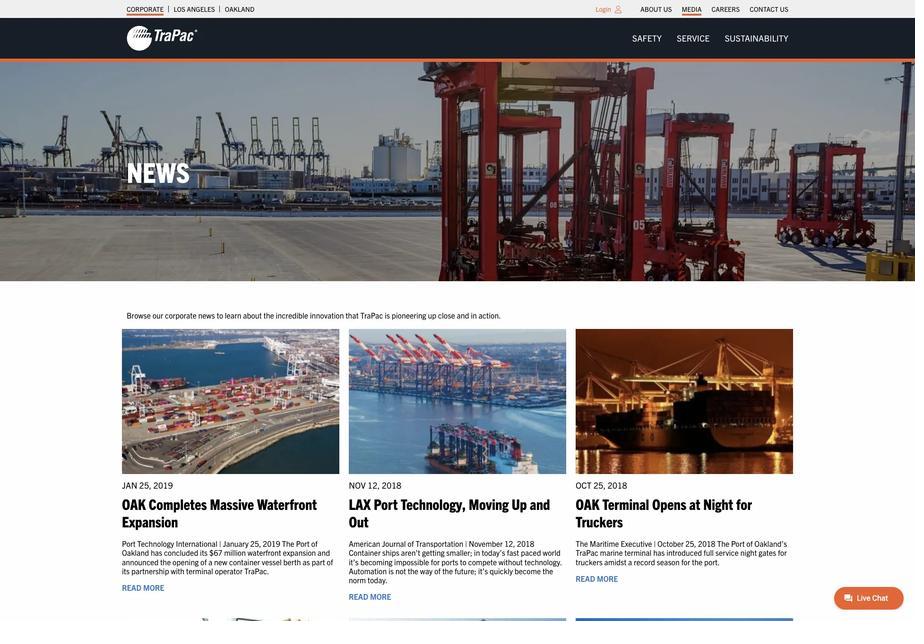 Task type: locate. For each thing, give the bounding box(es) containing it.
and right up
[[530, 494, 550, 513]]

trapac
[[360, 310, 383, 320], [576, 548, 598, 557]]

terminal right with
[[186, 566, 213, 576]]

12, up without
[[504, 539, 515, 548]]

1 vertical spatial menu bar
[[625, 29, 796, 48]]

the left opening
[[160, 557, 171, 566]]

login link
[[596, 5, 611, 13]]

browse
[[127, 310, 151, 320]]

1 | from the left
[[219, 539, 221, 548]]

terminal inside the maritime executive | october 25, 2018    the port of oakland's trapac marine terminal has introduced full service night gates for truckers amidst a record season for the port.
[[625, 548, 652, 557]]

for inside the american journal of transportation | november 12, 2018 container ships aren't getting smaller; in today's fast paced world it's becoming impossible for ports to compete without technology. automation is not the way of the future; it's quickly become the norm today.
[[431, 557, 440, 566]]

1 vertical spatial 12,
[[504, 539, 515, 548]]

read more link for lax port technology, moving up and out
[[349, 592, 391, 601]]

its left partnership
[[122, 566, 130, 576]]

us right contact
[[780, 5, 788, 13]]

1 vertical spatial is
[[388, 566, 394, 576]]

0 horizontal spatial more
[[143, 583, 164, 592]]

0 horizontal spatial 12,
[[368, 480, 380, 491]]

the
[[282, 539, 294, 548], [576, 539, 588, 548], [717, 539, 729, 548]]

oak inside 'oak completes massive waterfront expansion'
[[122, 494, 146, 513]]

its
[[200, 548, 208, 557], [122, 566, 130, 576]]

about
[[243, 310, 262, 320]]

marine
[[600, 548, 623, 557]]

1 horizontal spatial read more
[[349, 592, 391, 601]]

read more link inside oak completes massive waterfront expansion article
[[122, 583, 164, 592]]

berth
[[283, 557, 301, 566]]

out
[[349, 512, 369, 530]]

it's up norm
[[349, 557, 359, 566]]

0 horizontal spatial has
[[151, 548, 162, 557]]

and right close
[[457, 310, 469, 320]]

2 horizontal spatial the
[[717, 539, 729, 548]]

read inside lax port technology, moving up and out "article"
[[349, 592, 368, 601]]

trapac inside the maritime executive | october 25, 2018    the port of oakland's trapac marine terminal has introduced full service night gates for truckers amidst a record season for the port.
[[576, 548, 598, 557]]

2 | from the left
[[465, 539, 467, 548]]

menu bar down the careers
[[625, 29, 796, 48]]

today's
[[482, 548, 505, 557]]

announced
[[122, 557, 159, 566]]

a inside "port technology international | january 25, 2019  the port of oakland has concluded its $67 million waterfront expansion and announced the opening of a new container vessel berth as part of its partnership with terminal operator trapac."
[[208, 557, 212, 566]]

0 vertical spatial 12,
[[368, 480, 380, 491]]

main content
[[117, 309, 798, 621]]

of right way
[[434, 566, 441, 576]]

1 vertical spatial in
[[474, 548, 480, 557]]

0 horizontal spatial a
[[208, 557, 212, 566]]

2019 up vessel
[[263, 539, 280, 548]]

it's right future;
[[478, 566, 488, 576]]

2019 up completes
[[153, 480, 173, 491]]

a left the record
[[628, 557, 632, 566]]

for inside oak terminal opens at night for truckers
[[736, 494, 752, 513]]

1 horizontal spatial oak
[[576, 494, 599, 513]]

0 horizontal spatial oakland
[[122, 548, 149, 557]]

0 vertical spatial in
[[471, 310, 477, 320]]

its left $67
[[200, 548, 208, 557]]

12, right nov
[[368, 480, 380, 491]]

oct
[[576, 480, 592, 491]]

1 horizontal spatial |
[[465, 539, 467, 548]]

0 horizontal spatial read
[[122, 583, 141, 592]]

expansion
[[283, 548, 316, 557]]

to left learn
[[217, 310, 223, 320]]

of inside the maritime executive | october 25, 2018    the port of oakland's trapac marine terminal has introduced full service night gates for truckers amidst a record season for the port.
[[746, 539, 753, 548]]

1 vertical spatial trapac
[[576, 548, 598, 557]]

oak completes massive waterfront expansion article
[[122, 329, 339, 609]]

| left january
[[219, 539, 221, 548]]

1 vertical spatial oakland
[[122, 548, 149, 557]]

the right full
[[717, 539, 729, 548]]

2 horizontal spatial |
[[654, 539, 656, 548]]

1 horizontal spatial terminal
[[625, 548, 652, 557]]

read more inside oak completes massive waterfront expansion article
[[122, 583, 164, 592]]

trapac left marine
[[576, 548, 598, 557]]

truckers
[[576, 512, 623, 530]]

oak down "jan"
[[122, 494, 146, 513]]

oak down oct
[[576, 494, 599, 513]]

about us
[[640, 5, 672, 13]]

with
[[171, 566, 184, 576]]

close
[[438, 310, 455, 320]]

2019
[[153, 480, 173, 491], [263, 539, 280, 548]]

oakland's
[[754, 539, 787, 548]]

of right journal on the left of the page
[[408, 539, 414, 548]]

more down amidst
[[597, 574, 618, 583]]

read down partnership
[[122, 583, 141, 592]]

0 vertical spatial its
[[200, 548, 208, 557]]

0 horizontal spatial to
[[217, 310, 223, 320]]

1 vertical spatial to
[[460, 557, 466, 566]]

read more down truckers
[[576, 574, 618, 583]]

oak inside oak terminal opens at night for truckers
[[576, 494, 599, 513]]

million
[[224, 548, 246, 557]]

25, right january
[[250, 539, 261, 548]]

corporate
[[127, 5, 164, 13]]

1 horizontal spatial has
[[653, 548, 665, 557]]

trapac.
[[244, 566, 269, 576]]

for right 'season'
[[681, 557, 690, 566]]

more for oak terminal opens at night for truckers
[[597, 574, 618, 583]]

read inside the 'oak terminal opens at night for truckers' article
[[576, 574, 595, 583]]

oakland up partnership
[[122, 548, 149, 557]]

today.
[[368, 575, 388, 585]]

0 horizontal spatial its
[[122, 566, 130, 576]]

2 us from the left
[[780, 5, 788, 13]]

0 horizontal spatial terminal
[[186, 566, 213, 576]]

1 horizontal spatial the
[[576, 539, 588, 548]]

read more link down partnership
[[122, 583, 164, 592]]

1 horizontal spatial 2019
[[263, 539, 280, 548]]

trapac right the "that"
[[360, 310, 383, 320]]

los
[[174, 5, 185, 13]]

the for oak completes massive waterfront expansion
[[282, 539, 294, 548]]

2 a from the left
[[628, 557, 632, 566]]

us
[[663, 5, 672, 13], [780, 5, 788, 13]]

more inside lax port technology, moving up and out "article"
[[370, 592, 391, 601]]

safety
[[632, 33, 662, 43]]

1 horizontal spatial us
[[780, 5, 788, 13]]

| left november
[[465, 539, 467, 548]]

has
[[151, 548, 162, 557], [653, 548, 665, 557]]

and inside "port technology international | january 25, 2019  the port of oakland has concluded its $67 million waterfront expansion and announced the opening of a new container vessel berth as part of its partnership with terminal operator trapac."
[[318, 548, 330, 557]]

a for completes
[[208, 557, 212, 566]]

careers link
[[712, 2, 740, 16]]

for left the ports
[[431, 557, 440, 566]]

the right about
[[263, 310, 274, 320]]

truckers
[[576, 557, 603, 566]]

1 horizontal spatial its
[[200, 548, 208, 557]]

1 horizontal spatial and
[[457, 310, 469, 320]]

oct 25, 2018
[[576, 480, 627, 491]]

in left the action. at the right
[[471, 310, 477, 320]]

read more inside the 'oak terminal opens at night for truckers' article
[[576, 574, 618, 583]]

1 a from the left
[[208, 557, 212, 566]]

2018 up without
[[517, 539, 534, 548]]

the left full
[[692, 557, 702, 566]]

nov 12, 2018
[[349, 480, 401, 491]]

0 horizontal spatial read more link
[[122, 583, 164, 592]]

0 horizontal spatial |
[[219, 539, 221, 548]]

read more link for oak terminal opens at night for truckers
[[576, 574, 618, 583]]

1 horizontal spatial read
[[349, 592, 368, 601]]

and right as
[[318, 548, 330, 557]]

oakland right angeles
[[225, 5, 254, 13]]

oakland
[[225, 5, 254, 13], [122, 548, 149, 557]]

1 the from the left
[[282, 539, 294, 548]]

2 horizontal spatial read
[[576, 574, 595, 583]]

2 horizontal spatial read more link
[[576, 574, 618, 583]]

menu bar up service
[[635, 2, 793, 16]]

opens
[[652, 494, 686, 513]]

aren't
[[401, 548, 420, 557]]

read more link inside lax port technology, moving up and out "article"
[[349, 592, 391, 601]]

port up announced
[[122, 539, 135, 548]]

0 horizontal spatial the
[[282, 539, 294, 548]]

international
[[176, 539, 217, 548]]

read more link down truckers
[[576, 574, 618, 583]]

is inside the american journal of transportation | november 12, 2018 container ships aren't getting smaller; in today's fast paced world it's becoming impossible for ports to compete without technology. automation is not the way of the future; it's quickly become the norm today.
[[388, 566, 394, 576]]

read down truckers
[[576, 574, 595, 583]]

25, left full
[[685, 539, 696, 548]]

american journal of transportation | november 12, 2018 container ships aren't getting smaller; in today's fast paced world it's becoming impossible for ports to compete without technology. automation is not the way of the future; it's quickly become the norm today.
[[349, 539, 562, 585]]

| for completes
[[219, 539, 221, 548]]

| inside "port technology international | january 25, 2019  the port of oakland has concluded its $67 million waterfront expansion and announced the opening of a new container vessel berth as part of its partnership with terminal operator trapac."
[[219, 539, 221, 548]]

future;
[[455, 566, 476, 576]]

1 horizontal spatial more
[[370, 592, 391, 601]]

read more inside lax port technology, moving up and out "article"
[[349, 592, 391, 601]]

read more link inside the 'oak terminal opens at night for truckers' article
[[576, 574, 618, 583]]

more down partnership
[[143, 583, 164, 592]]

the right not
[[408, 566, 418, 576]]

safety link
[[625, 29, 669, 48]]

has right executive
[[653, 548, 665, 557]]

read down norm
[[349, 592, 368, 601]]

2018 up port.
[[698, 539, 715, 548]]

paced
[[521, 548, 541, 557]]

the left future;
[[442, 566, 453, 576]]

1 horizontal spatial 12,
[[504, 539, 515, 548]]

| inside the maritime executive | october 25, 2018    the port of oakland's trapac marine terminal has introduced full service night gates for truckers amidst a record season for the port.
[[654, 539, 656, 548]]

massive
[[210, 494, 254, 513]]

up
[[428, 310, 436, 320]]

executive
[[621, 539, 652, 548]]

technology
[[137, 539, 174, 548]]

to right the ports
[[460, 557, 466, 566]]

0 horizontal spatial and
[[318, 548, 330, 557]]

0 horizontal spatial oak
[[122, 494, 146, 513]]

world
[[543, 548, 561, 557]]

for right night
[[736, 494, 752, 513]]

port up as
[[296, 539, 310, 548]]

25, inside the maritime executive | october 25, 2018    the port of oakland's trapac marine terminal has introduced full service night gates for truckers amidst a record season for the port.
[[685, 539, 696, 548]]

the up truckers
[[576, 539, 588, 548]]

1 vertical spatial 2019
[[263, 539, 280, 548]]

| left october
[[654, 539, 656, 548]]

3 the from the left
[[717, 539, 729, 548]]

as
[[303, 557, 310, 566]]

us for about us
[[663, 5, 672, 13]]

port down nov 12, 2018
[[374, 494, 398, 513]]

read more for oak completes massive waterfront expansion
[[122, 583, 164, 592]]

night
[[703, 494, 733, 513]]

read
[[576, 574, 595, 583], [122, 583, 141, 592], [349, 592, 368, 601]]

a for terminal
[[628, 557, 632, 566]]

1 horizontal spatial it's
[[478, 566, 488, 576]]

in
[[471, 310, 477, 320], [474, 548, 480, 557]]

0 vertical spatial terminal
[[625, 548, 652, 557]]

read inside oak completes massive waterfront expansion article
[[122, 583, 141, 592]]

has up partnership
[[151, 548, 162, 557]]

25,
[[139, 480, 151, 491], [593, 480, 606, 491], [250, 539, 261, 548], [685, 539, 696, 548]]

2 horizontal spatial more
[[597, 574, 618, 583]]

1 vertical spatial and
[[530, 494, 550, 513]]

sustainability link
[[717, 29, 796, 48]]

contact
[[750, 5, 778, 13]]

0 vertical spatial menu bar
[[635, 2, 793, 16]]

us right about
[[663, 5, 672, 13]]

2 oak from the left
[[576, 494, 599, 513]]

the inside "port technology international | january 25, 2019  the port of oakland has concluded its $67 million waterfront expansion and announced the opening of a new container vessel berth as part of its partnership with terminal operator trapac."
[[160, 557, 171, 566]]

1 horizontal spatial to
[[460, 557, 466, 566]]

1 vertical spatial terminal
[[186, 566, 213, 576]]

2018
[[382, 480, 401, 491], [608, 480, 627, 491], [517, 539, 534, 548], [698, 539, 715, 548]]

3 | from the left
[[654, 539, 656, 548]]

more inside the 'oak terminal opens at night for truckers' article
[[597, 574, 618, 583]]

container
[[349, 548, 381, 557]]

25, inside "port technology international | january 25, 2019  the port of oakland has concluded its $67 million waterfront expansion and announced the opening of a new container vessel berth as part of its partnership with terminal operator trapac."
[[250, 539, 261, 548]]

read for oak terminal opens at night for truckers
[[576, 574, 595, 583]]

the
[[263, 310, 274, 320], [160, 557, 171, 566], [692, 557, 702, 566], [408, 566, 418, 576], [442, 566, 453, 576], [543, 566, 553, 576]]

2 vertical spatial and
[[318, 548, 330, 557]]

transportation
[[416, 539, 463, 548]]

0 horizontal spatial us
[[663, 5, 672, 13]]

2018 inside the maritime executive | october 25, 2018    the port of oakland's trapac marine terminal has introduced full service night gates for truckers amidst a record season for the port.
[[698, 539, 715, 548]]

1 horizontal spatial read more link
[[349, 592, 391, 601]]

media
[[682, 5, 702, 13]]

1 horizontal spatial a
[[628, 557, 632, 566]]

more down the 'today.'
[[370, 592, 391, 601]]

the inside "port technology international | january 25, 2019  the port of oakland has concluded its $67 million waterfront expansion and announced the opening of a new container vessel berth as part of its partnership with terminal operator trapac."
[[282, 539, 294, 548]]

2 horizontal spatial read more
[[576, 574, 618, 583]]

read more down the 'today.'
[[349, 592, 391, 601]]

more for lax port technology, moving up and out
[[370, 592, 391, 601]]

careers
[[712, 5, 740, 13]]

port inside the maritime executive | october 25, 2018    the port of oakland's trapac marine terminal has introduced full service night gates for truckers amidst a record season for the port.
[[731, 539, 745, 548]]

and
[[457, 310, 469, 320], [530, 494, 550, 513], [318, 548, 330, 557]]

innovation
[[310, 310, 344, 320]]

read more link down the 'today.'
[[349, 592, 391, 601]]

new
[[214, 557, 227, 566]]

terminal right marine
[[625, 548, 652, 557]]

corporate
[[165, 310, 197, 320]]

menu bar
[[635, 2, 793, 16], [625, 29, 796, 48]]

about
[[640, 5, 662, 13]]

port right full
[[731, 539, 745, 548]]

0 horizontal spatial 2019
[[153, 480, 173, 491]]

is left not
[[388, 566, 394, 576]]

0 horizontal spatial trapac
[[360, 310, 383, 320]]

2 has from the left
[[653, 548, 665, 557]]

is left pioneering
[[385, 310, 390, 320]]

in left today's
[[474, 548, 480, 557]]

1 horizontal spatial trapac
[[576, 548, 598, 557]]

0 vertical spatial to
[[217, 310, 223, 320]]

2 horizontal spatial and
[[530, 494, 550, 513]]

a
[[208, 557, 212, 566], [628, 557, 632, 566]]

a inside the maritime executive | october 25, 2018    the port of oakland's trapac marine terminal has introduced full service night gates for truckers amidst a record season for the port.
[[628, 557, 632, 566]]

0 vertical spatial and
[[457, 310, 469, 320]]

1 has from the left
[[151, 548, 162, 557]]

terminal inside "port technology international | january 25, 2019  the port of oakland has concluded its $67 million waterfront expansion and announced the opening of a new container vessel berth as part of its partnership with terminal operator trapac."
[[186, 566, 213, 576]]

read for oak completes massive waterfront expansion
[[122, 583, 141, 592]]

1 oak from the left
[[122, 494, 146, 513]]

25, right oct
[[593, 480, 606, 491]]

2018 inside the american journal of transportation | november 12, 2018 container ships aren't getting smaller; in today's fast paced world it's becoming impossible for ports to compete without technology. automation is not the way of the future; it's quickly become the norm today.
[[517, 539, 534, 548]]

1 us from the left
[[663, 5, 672, 13]]

the inside the maritime executive | october 25, 2018    the port of oakland's trapac marine terminal has introduced full service night gates for truckers amidst a record season for the port.
[[692, 557, 702, 566]]

the up berth
[[282, 539, 294, 548]]

more inside oak completes massive waterfront expansion article
[[143, 583, 164, 592]]

read more down partnership
[[122, 583, 164, 592]]

0 vertical spatial trapac
[[360, 310, 383, 320]]

oakland inside "port technology international | january 25, 2019  the port of oakland has concluded its $67 million waterfront expansion and announced the opening of a new container vessel berth as part of its partnership with terminal operator trapac."
[[122, 548, 149, 557]]

a left new
[[208, 557, 212, 566]]

12, inside the american journal of transportation | november 12, 2018 container ships aren't getting smaller; in today's fast paced world it's becoming impossible for ports to compete without technology. automation is not the way of the future; it's quickly become the norm today.
[[504, 539, 515, 548]]

the maritime executive | october 25, 2018    the port of oakland's trapac marine terminal has introduced full service night gates for truckers amidst a record season for the port.
[[576, 539, 787, 566]]

full
[[704, 548, 714, 557]]

|
[[219, 539, 221, 548], [465, 539, 467, 548], [654, 539, 656, 548]]

opening
[[173, 557, 199, 566]]

0 vertical spatial oakland
[[225, 5, 254, 13]]

maritime
[[590, 539, 619, 548]]

0 horizontal spatial read more
[[122, 583, 164, 592]]

login
[[596, 5, 611, 13]]

of left gates
[[746, 539, 753, 548]]

more
[[597, 574, 618, 583], [143, 583, 164, 592], [370, 592, 391, 601]]

| inside the american journal of transportation | november 12, 2018 container ships aren't getting smaller; in today's fast paced world it's becoming impossible for ports to compete without technology. automation is not the way of the future; it's quickly become the norm today.
[[465, 539, 467, 548]]



Task type: describe. For each thing, give the bounding box(es) containing it.
port inside lax port technology, moving up and out
[[374, 494, 398, 513]]

oak terminal opens at night for truckers article
[[576, 329, 793, 609]]

service link
[[669, 29, 717, 48]]

action.
[[479, 310, 501, 320]]

read for lax port technology, moving up and out
[[349, 592, 368, 601]]

25, right "jan"
[[139, 480, 151, 491]]

partnership
[[131, 566, 169, 576]]

0 vertical spatial 2019
[[153, 480, 173, 491]]

the down world
[[543, 566, 553, 576]]

journal
[[382, 539, 406, 548]]

corporate image
[[127, 25, 198, 52]]

concluded
[[164, 548, 198, 557]]

about us link
[[640, 2, 672, 16]]

| for terminal
[[654, 539, 656, 548]]

us for contact us
[[780, 5, 788, 13]]

media link
[[682, 2, 702, 16]]

record
[[634, 557, 655, 566]]

2018 right nov
[[382, 480, 401, 491]]

technology.
[[525, 557, 562, 566]]

learn
[[225, 310, 241, 320]]

oakland link
[[225, 2, 254, 16]]

season
[[657, 557, 680, 566]]

corporate link
[[127, 2, 164, 16]]

main content containing oak completes massive waterfront expansion
[[117, 309, 798, 621]]

service
[[716, 548, 739, 557]]

more for oak completes massive waterfront expansion
[[143, 583, 164, 592]]

the for oak terminal opens at night for truckers
[[717, 539, 729, 548]]

to inside the american journal of transportation | november 12, 2018 container ships aren't getting smaller; in today's fast paced world it's becoming impossible for ports to compete without technology. automation is not the way of the future; it's quickly become the norm today.
[[460, 557, 466, 566]]

jan 25, 2019
[[122, 480, 173, 491]]

read more link for oak completes massive waterfront expansion
[[122, 583, 164, 592]]

compete
[[468, 557, 497, 566]]

waterfront
[[257, 494, 317, 513]]

lax
[[349, 494, 371, 513]]

sustainability
[[725, 33, 788, 43]]

and inside lax port technology, moving up and out
[[530, 494, 550, 513]]

container
[[229, 557, 260, 566]]

menu bar containing safety
[[625, 29, 796, 48]]

oak for oak terminal opens at night for truckers
[[576, 494, 599, 513]]

2 the from the left
[[576, 539, 588, 548]]

light image
[[615, 6, 622, 13]]

read more for oak terminal opens at night for truckers
[[576, 574, 618, 583]]

contact us link
[[750, 2, 788, 16]]

lax port technology, moving up and out
[[349, 494, 550, 530]]

waterfront
[[248, 548, 281, 557]]

moving
[[469, 494, 509, 513]]

technology,
[[401, 494, 466, 513]]

oak for oak completes massive waterfront expansion
[[122, 494, 146, 513]]

news
[[127, 154, 190, 189]]

part
[[312, 557, 325, 566]]

angeles
[[187, 5, 215, 13]]

of left $67
[[200, 557, 207, 566]]

smaller;
[[446, 548, 472, 557]]

vessel
[[262, 557, 282, 566]]

introduced
[[666, 548, 702, 557]]

menu bar containing about us
[[635, 2, 793, 16]]

port.
[[704, 557, 720, 566]]

american
[[349, 539, 380, 548]]

2018 up terminal
[[608, 480, 627, 491]]

oak terminal opens at night for truckers
[[576, 494, 752, 530]]

quickly
[[490, 566, 513, 576]]

impossible
[[394, 557, 429, 566]]

jan
[[122, 480, 137, 491]]

without
[[499, 557, 523, 566]]

trapac oakland image
[[576, 618, 793, 621]]

of up "part"
[[311, 539, 318, 548]]

in inside the american journal of transportation | november 12, 2018 container ships aren't getting smaller; in today's fast paced world it's becoming impossible for ports to compete without technology. automation is not the way of the future; it's quickly become the norm today.
[[474, 548, 480, 557]]

night
[[740, 548, 757, 557]]

of right "part"
[[327, 557, 333, 566]]

1 horizontal spatial oakland
[[225, 5, 254, 13]]

read more for lax port technology, moving up and out
[[349, 592, 391, 601]]

has inside the maritime executive | october 25, 2018    the port of oakland's trapac marine terminal has introduced full service night gates for truckers amidst a record season for the port.
[[653, 548, 665, 557]]

for right gates
[[778, 548, 787, 557]]

trapac for marine
[[576, 548, 598, 557]]

expansion
[[122, 512, 178, 530]]

january
[[223, 539, 249, 548]]

lax port technology, moving up and out article
[[349, 329, 566, 609]]

become
[[515, 566, 541, 576]]

not
[[395, 566, 406, 576]]

automation
[[349, 566, 387, 576]]

los angeles link
[[174, 2, 215, 16]]

service
[[677, 33, 710, 43]]

0 horizontal spatial it's
[[349, 557, 359, 566]]

getting
[[422, 548, 445, 557]]

becoming
[[360, 557, 392, 566]]

terminal
[[602, 494, 649, 513]]

october
[[657, 539, 684, 548]]

los angeles
[[174, 5, 215, 13]]

at
[[689, 494, 700, 513]]

1 vertical spatial its
[[122, 566, 130, 576]]

pioneering
[[392, 310, 426, 320]]

trapac for is
[[360, 310, 383, 320]]

that
[[346, 310, 359, 320]]

trapac terminal in oakland image
[[576, 329, 793, 474]]

browse our corporate news to learn about the incredible innovation that trapac is pioneering up close and in action.
[[127, 310, 501, 320]]

contact us
[[750, 5, 788, 13]]

$67
[[209, 548, 222, 557]]

nov
[[349, 480, 366, 491]]

0 vertical spatial is
[[385, 310, 390, 320]]

november
[[469, 539, 503, 548]]

completes
[[149, 494, 207, 513]]

port technology image
[[349, 329, 566, 474]]

norm
[[349, 575, 366, 585]]

has inside "port technology international | january 25, 2019  the port of oakland has concluded its $67 million waterfront expansion and announced the opening of a new container vessel berth as part of its partnership with terminal operator trapac."
[[151, 548, 162, 557]]

news
[[198, 310, 215, 320]]

amidst
[[604, 557, 626, 566]]

2019 inside "port technology international | january 25, 2019  the port of oakland has concluded its $67 million waterfront expansion and announced the opening of a new container vessel berth as part of its partnership with terminal operator trapac."
[[263, 539, 280, 548]]

oak completes massive waterfront expansion
[[122, 494, 317, 530]]



Task type: vqa. For each thing, say whether or not it's contained in the screenshot.
OPERATOR
yes



